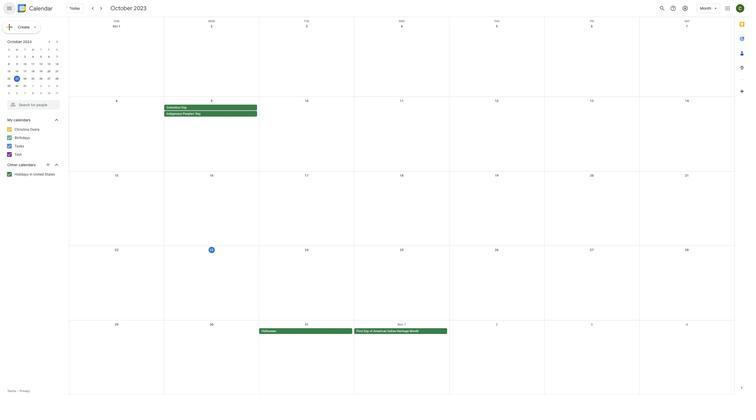 Task type: describe. For each thing, give the bounding box(es) containing it.
12 for sun
[[495, 99, 499, 103]]

6 for oct 1
[[591, 25, 593, 28]]

1 vertical spatial october
[[7, 39, 22, 44]]

23 inside cell
[[15, 77, 18, 80]]

first
[[357, 329, 363, 333]]

f
[[48, 48, 50, 51]]

30 element
[[14, 83, 20, 89]]

w
[[32, 48, 34, 51]]

13 for sun
[[590, 99, 594, 103]]

wed
[[399, 20, 405, 23]]

november 2 element
[[38, 83, 44, 89]]

m
[[16, 48, 18, 51]]

american
[[374, 329, 387, 333]]

–
[[17, 389, 19, 393]]

main drawer image
[[6, 5, 13, 11]]

calendar element
[[17, 3, 53, 15]]

6 for 1
[[48, 55, 50, 58]]

november 3 element
[[46, 83, 52, 89]]

1 vertical spatial 21
[[686, 174, 689, 177]]

christina
[[15, 127, 29, 131]]

27 inside row group
[[48, 77, 50, 80]]

oct 1
[[113, 25, 121, 28]]

calendars for my calendars
[[14, 118, 31, 122]]

row containing 1
[[5, 53, 61, 61]]

first day of american indian heritage month
[[357, 329, 419, 333]]

1 vertical spatial 23
[[210, 248, 214, 252]]

1 horizontal spatial 10
[[48, 92, 50, 95]]

1 horizontal spatial 28
[[686, 248, 689, 252]]

14 for sun
[[686, 99, 689, 103]]

row group containing 1
[[5, 53, 61, 97]]

terms – privacy
[[7, 389, 30, 393]]

november 7 element
[[22, 90, 28, 97]]

birthdays
[[15, 136, 30, 140]]

15 element
[[6, 68, 12, 75]]

10 for sun
[[305, 99, 309, 103]]

1 horizontal spatial 18
[[400, 174, 404, 177]]

privacy link
[[20, 389, 30, 393]]

12 for october 2023
[[40, 63, 42, 65]]

november 4 element
[[54, 83, 60, 89]]

1 vertical spatial 17
[[305, 174, 309, 177]]

11 inside row
[[56, 92, 59, 95]]

23 cell
[[13, 75, 21, 82]]

my
[[7, 118, 13, 122]]

1 vertical spatial 19
[[495, 174, 499, 177]]

1 vertical spatial 20
[[590, 174, 594, 177]]

22 element
[[6, 76, 12, 82]]

7 inside "november 7" "element"
[[24, 92, 26, 95]]

12 element
[[38, 61, 44, 67]]

columbus day indigenous peoples' day
[[167, 106, 201, 116]]

month inside dropdown button
[[701, 6, 712, 11]]

Search for people text field
[[10, 100, 56, 110]]

terms link
[[7, 389, 16, 393]]

23, today element
[[14, 76, 20, 82]]

my calendars button
[[1, 116, 65, 124]]

20 element
[[46, 68, 52, 75]]

november 6 element
[[14, 90, 20, 97]]

24 element
[[22, 76, 28, 82]]

my calendars list
[[1, 125, 65, 159]]

5 for 1
[[40, 55, 42, 58]]

1 horizontal spatial 27
[[590, 248, 594, 252]]

26 inside 'element'
[[40, 77, 42, 80]]

november 10 element
[[46, 90, 52, 97]]

christina overa
[[15, 127, 39, 131]]

0 horizontal spatial 2023
[[23, 39, 32, 44]]

test
[[15, 152, 22, 157]]

1 down the 25 element
[[32, 85, 34, 87]]

columbus
[[167, 106, 181, 109]]

1 horizontal spatial 2023
[[134, 5, 147, 12]]

1 right nov
[[404, 323, 406, 326]]

1 vertical spatial 24
[[305, 248, 309, 252]]

month inside button
[[410, 329, 419, 333]]

16 element
[[14, 68, 20, 75]]

row containing oct 1
[[69, 22, 735, 97]]

2 vertical spatial 5
[[8, 92, 10, 95]]

1 horizontal spatial 16
[[210, 174, 214, 177]]

19 inside row group
[[40, 70, 42, 73]]

31 for nov 1
[[305, 323, 309, 326]]

october 2023 grid
[[5, 46, 61, 97]]

settings menu image
[[683, 5, 689, 11]]

today
[[70, 6, 80, 11]]

29 for 1
[[7, 85, 10, 87]]

calendar
[[29, 5, 53, 12]]

7 for oct 1
[[686, 25, 688, 28]]

1 horizontal spatial 22
[[115, 248, 119, 252]]

29 element
[[6, 83, 12, 89]]

2 vertical spatial 6
[[16, 92, 18, 95]]

25 inside row group
[[32, 77, 34, 80]]

18 element
[[30, 68, 36, 75]]

11 element
[[30, 61, 36, 67]]

15 inside row group
[[7, 70, 10, 73]]

1 vertical spatial day
[[196, 112, 201, 116]]

31 for 1
[[23, 85, 26, 87]]

sat
[[685, 20, 690, 23]]

22 inside row group
[[7, 77, 10, 80]]

11 for october 2023
[[32, 63, 34, 65]]

november 1 element
[[30, 83, 36, 89]]

26 element
[[38, 76, 44, 82]]



Task type: locate. For each thing, give the bounding box(es) containing it.
calendars up 'in' at top left
[[19, 163, 36, 167]]

13 for october 2023
[[48, 63, 50, 65]]

7 up 14 element
[[56, 55, 58, 58]]

row containing sun
[[69, 17, 735, 23]]

7
[[686, 25, 688, 28], [56, 55, 58, 58], [24, 92, 26, 95]]

0 vertical spatial calendars
[[14, 118, 31, 122]]

20
[[48, 70, 50, 73], [590, 174, 594, 177]]

19
[[40, 70, 42, 73], [495, 174, 499, 177]]

november 5 element
[[6, 90, 12, 97]]

1 horizontal spatial 23
[[210, 248, 214, 252]]

1 horizontal spatial 7
[[56, 55, 58, 58]]

tasks
[[15, 144, 24, 148]]

1 vertical spatial 11
[[56, 92, 59, 95]]

30
[[15, 85, 18, 87], [210, 323, 214, 326]]

1 s from the left
[[8, 48, 10, 51]]

2 horizontal spatial day
[[364, 329, 369, 333]]

states
[[45, 172, 55, 176]]

0 vertical spatial day
[[182, 106, 187, 109]]

2023
[[134, 5, 147, 12], [23, 39, 32, 44]]

1 vertical spatial 6
[[48, 55, 50, 58]]

0 vertical spatial october
[[111, 5, 133, 12]]

5 down 29 element
[[8, 92, 10, 95]]

halloween button
[[259, 328, 352, 334]]

0 vertical spatial 29
[[7, 85, 10, 87]]

21 inside row group
[[56, 70, 59, 73]]

privacy
[[20, 389, 30, 393]]

8 for sun
[[116, 99, 118, 103]]

0 vertical spatial 8
[[8, 63, 10, 65]]

other calendars button
[[1, 161, 65, 169]]

None search field
[[0, 98, 65, 110]]

0 horizontal spatial 8
[[8, 63, 10, 65]]

13 inside row group
[[48, 63, 50, 65]]

20 inside row group
[[48, 70, 50, 73]]

holidays
[[15, 172, 29, 176]]

26 inside grid
[[495, 248, 499, 252]]

month button
[[697, 2, 721, 15]]

in
[[30, 172, 33, 176]]

1 right oct
[[119, 25, 121, 28]]

october
[[111, 5, 133, 12], [7, 39, 22, 44]]

5 up the 12 element
[[40, 55, 42, 58]]

1 vertical spatial 7
[[56, 55, 58, 58]]

nov 1
[[398, 323, 406, 326]]

1 horizontal spatial 9
[[40, 92, 42, 95]]

terms
[[7, 389, 16, 393]]

october 2023 up sun
[[111, 5, 147, 12]]

1 vertical spatial month
[[410, 329, 419, 333]]

14 element
[[54, 61, 60, 67]]

24
[[23, 77, 26, 80], [305, 248, 309, 252]]

30 for 1
[[15, 85, 18, 87]]

13 inside grid
[[590, 99, 594, 103]]

overa
[[30, 127, 39, 131]]

0 horizontal spatial 19
[[40, 70, 42, 73]]

heritage
[[397, 329, 409, 333]]

1 vertical spatial 26
[[495, 248, 499, 252]]

day for columbus
[[182, 106, 187, 109]]

day up peoples'
[[182, 106, 187, 109]]

0 vertical spatial 14
[[56, 63, 59, 65]]

1 horizontal spatial s
[[56, 48, 58, 51]]

october 2023
[[111, 5, 147, 12], [7, 39, 32, 44]]

1 vertical spatial 29
[[115, 323, 119, 326]]

0 horizontal spatial october 2023
[[7, 39, 32, 44]]

0 vertical spatial 2023
[[134, 5, 147, 12]]

month right settings menu image
[[701, 6, 712, 11]]

0 vertical spatial 15
[[7, 70, 10, 73]]

november 11 element
[[54, 90, 60, 97]]

0 vertical spatial 30
[[15, 85, 18, 87]]

0 vertical spatial 20
[[48, 70, 50, 73]]

9 up 16 element
[[16, 63, 18, 65]]

of
[[370, 329, 373, 333]]

month right heritage
[[410, 329, 419, 333]]

indigenous
[[167, 112, 182, 116]]

other calendars
[[7, 163, 36, 167]]

0 vertical spatial 12
[[40, 63, 42, 65]]

23
[[15, 77, 18, 80], [210, 248, 214, 252]]

5 down thu
[[496, 25, 498, 28]]

21
[[56, 70, 59, 73], [686, 174, 689, 177]]

0 horizontal spatial 6
[[16, 92, 18, 95]]

row containing 5
[[5, 90, 61, 97]]

9 for october 2023
[[16, 63, 18, 65]]

9 inside november 9 element
[[40, 92, 42, 95]]

7 down sat
[[686, 25, 688, 28]]

1 vertical spatial 15
[[115, 174, 119, 177]]

0 vertical spatial 9
[[16, 63, 18, 65]]

21 element
[[54, 68, 60, 75]]

0 vertical spatial month
[[701, 6, 712, 11]]

27 element
[[46, 76, 52, 82]]

0 vertical spatial 27
[[48, 77, 50, 80]]

calendars for other calendars
[[19, 163, 36, 167]]

2 t from the left
[[40, 48, 42, 51]]

1 horizontal spatial 8
[[32, 92, 34, 95]]

0 vertical spatial october 2023
[[111, 5, 147, 12]]

10 element
[[22, 61, 28, 67]]

day left the of
[[364, 329, 369, 333]]

0 horizontal spatial 15
[[7, 70, 10, 73]]

1 horizontal spatial 24
[[305, 248, 309, 252]]

day for first
[[364, 329, 369, 333]]

2 horizontal spatial 9
[[211, 99, 213, 103]]

0 horizontal spatial 27
[[48, 77, 50, 80]]

tab list
[[735, 17, 750, 380]]

calendars up 'christina'
[[14, 118, 31, 122]]

25 inside grid
[[400, 248, 404, 252]]

2
[[211, 25, 213, 28], [16, 55, 18, 58], [40, 85, 42, 87], [496, 323, 498, 326]]

october up m on the left top of page
[[7, 39, 22, 44]]

0 horizontal spatial 26
[[40, 77, 42, 80]]

14 inside 14 element
[[56, 63, 59, 65]]

26
[[40, 77, 42, 80], [495, 248, 499, 252]]

11
[[32, 63, 34, 65], [56, 92, 59, 95], [400, 99, 404, 103]]

halloween
[[262, 329, 276, 333]]

4
[[401, 25, 403, 28], [32, 55, 34, 58], [56, 85, 58, 87], [686, 323, 688, 326]]

1 horizontal spatial day
[[196, 112, 201, 116]]

29 for nov 1
[[115, 323, 119, 326]]

17
[[23, 70, 26, 73], [305, 174, 309, 177]]

0 horizontal spatial 18
[[32, 70, 34, 73]]

0 horizontal spatial t
[[24, 48, 26, 51]]

grid containing oct 1
[[69, 17, 735, 395]]

9
[[16, 63, 18, 65], [40, 92, 42, 95], [211, 99, 213, 103]]

1 horizontal spatial 26
[[495, 248, 499, 252]]

10 for october 2023
[[23, 63, 26, 65]]

1 vertical spatial 28
[[686, 248, 689, 252]]

day right peoples'
[[196, 112, 201, 116]]

1 horizontal spatial 5
[[40, 55, 42, 58]]

0 vertical spatial 16
[[15, 70, 18, 73]]

0 horizontal spatial 24
[[23, 77, 26, 80]]

9 up columbus day button
[[211, 99, 213, 103]]

13 element
[[46, 61, 52, 67]]

30 inside grid
[[210, 323, 214, 326]]

0 horizontal spatial 10
[[23, 63, 26, 65]]

grid
[[69, 17, 735, 395]]

t left w
[[24, 48, 26, 51]]

1 vertical spatial 22
[[115, 248, 119, 252]]

calendars inside "dropdown button"
[[14, 118, 31, 122]]

15
[[7, 70, 10, 73], [115, 174, 119, 177]]

0 horizontal spatial 5
[[8, 92, 10, 95]]

1 horizontal spatial october 2023
[[111, 5, 147, 12]]

calendar heading
[[28, 5, 53, 12]]

31 element
[[22, 83, 28, 89]]

8
[[8, 63, 10, 65], [32, 92, 34, 95], [116, 99, 118, 103]]

25
[[32, 77, 34, 80], [400, 248, 404, 252]]

1 horizontal spatial 17
[[305, 174, 309, 177]]

0 vertical spatial 6
[[591, 25, 593, 28]]

tue
[[304, 20, 310, 23]]

16
[[15, 70, 18, 73], [210, 174, 214, 177]]

1 vertical spatial 2023
[[23, 39, 32, 44]]

2 vertical spatial day
[[364, 329, 369, 333]]

october up sun
[[111, 5, 133, 12]]

7 down the 31 element
[[24, 92, 26, 95]]

0 vertical spatial 24
[[23, 77, 26, 80]]

0 horizontal spatial 7
[[24, 92, 26, 95]]

1 t from the left
[[24, 48, 26, 51]]

oct
[[113, 25, 118, 28]]

1 horizontal spatial 30
[[210, 323, 214, 326]]

holidays in united states
[[15, 172, 55, 176]]

columbus day button
[[164, 105, 257, 110]]

1 horizontal spatial 6
[[48, 55, 50, 58]]

13
[[48, 63, 50, 65], [590, 99, 594, 103]]

18
[[32, 70, 34, 73], [400, 174, 404, 177]]

create button
[[2, 21, 41, 33]]

9 down november 2 element
[[40, 92, 42, 95]]

s right f
[[56, 48, 58, 51]]

2 s from the left
[[56, 48, 58, 51]]

1 vertical spatial 12
[[495, 99, 499, 103]]

5 inside grid
[[496, 25, 498, 28]]

november 8 element
[[30, 90, 36, 97]]

t left f
[[40, 48, 42, 51]]

peoples'
[[183, 112, 195, 116]]

28
[[56, 77, 59, 80], [686, 248, 689, 252]]

5 for oct 1
[[496, 25, 498, 28]]

12
[[40, 63, 42, 65], [495, 99, 499, 103]]

indigenous peoples' day button
[[164, 111, 257, 117]]

1 horizontal spatial 20
[[590, 174, 594, 177]]

0 vertical spatial 25
[[32, 77, 34, 80]]

1 horizontal spatial 13
[[590, 99, 594, 103]]

9 for sun
[[211, 99, 213, 103]]

2 horizontal spatial 11
[[400, 99, 404, 103]]

11 for sun
[[400, 99, 404, 103]]

8 for october 2023
[[8, 63, 10, 65]]

5
[[496, 25, 498, 28], [40, 55, 42, 58], [8, 92, 10, 95]]

27
[[48, 77, 50, 80], [590, 248, 594, 252]]

31
[[23, 85, 26, 87], [305, 323, 309, 326]]

12 inside row group
[[40, 63, 42, 65]]

11 inside grid
[[400, 99, 404, 103]]

30 inside row group
[[15, 85, 18, 87]]

0 horizontal spatial day
[[182, 106, 187, 109]]

indian
[[388, 329, 396, 333]]

14
[[56, 63, 59, 65], [686, 99, 689, 103]]

october 2023 up m on the left top of page
[[7, 39, 32, 44]]

8 inside row
[[32, 92, 34, 95]]

6 down 30 element
[[16, 92, 18, 95]]

day
[[182, 106, 187, 109], [196, 112, 201, 116], [364, 329, 369, 333]]

1 vertical spatial calendars
[[19, 163, 36, 167]]

0 vertical spatial 22
[[7, 77, 10, 80]]

0 horizontal spatial october
[[7, 39, 22, 44]]

cell containing columbus day
[[164, 105, 259, 117]]

0 horizontal spatial 16
[[15, 70, 18, 73]]

1 horizontal spatial october
[[111, 5, 133, 12]]

29
[[7, 85, 10, 87], [115, 323, 119, 326]]

month
[[701, 6, 712, 11], [410, 329, 419, 333]]

25 element
[[30, 76, 36, 82]]

0 vertical spatial 19
[[40, 70, 42, 73]]

31 inside the 31 element
[[23, 85, 26, 87]]

1 vertical spatial 31
[[305, 323, 309, 326]]

1 vertical spatial 25
[[400, 248, 404, 252]]

7 for 1
[[56, 55, 58, 58]]

0 horizontal spatial 12
[[40, 63, 42, 65]]

18 inside row group
[[32, 70, 34, 73]]

1 vertical spatial 27
[[590, 248, 594, 252]]

30 for nov 1
[[210, 323, 214, 326]]

6 down fri
[[591, 25, 593, 28]]

22
[[7, 77, 10, 80], [115, 248, 119, 252]]

1 vertical spatial 16
[[210, 174, 214, 177]]

calendars
[[14, 118, 31, 122], [19, 163, 36, 167]]

other
[[7, 163, 18, 167]]

1
[[119, 25, 121, 28], [8, 55, 10, 58], [32, 85, 34, 87], [404, 323, 406, 326]]

14 for october 2023
[[56, 63, 59, 65]]

thu
[[494, 20, 500, 23]]

add other calendars image
[[45, 162, 51, 167]]

today button
[[66, 2, 83, 15]]

16 inside row group
[[15, 70, 18, 73]]

sun
[[114, 20, 119, 23]]

17 inside row group
[[23, 70, 26, 73]]

my calendars
[[7, 118, 31, 122]]

0 horizontal spatial 11
[[32, 63, 34, 65]]

row containing s
[[5, 46, 61, 53]]

0 vertical spatial 7
[[686, 25, 688, 28]]

0 vertical spatial 28
[[56, 77, 59, 80]]

mon
[[208, 20, 215, 23]]

10
[[23, 63, 26, 65], [48, 92, 50, 95], [305, 99, 309, 103]]

first day of american indian heritage month button
[[355, 328, 448, 334]]

2 vertical spatial 11
[[400, 99, 404, 103]]

28 inside row group
[[56, 77, 59, 80]]

1 up 15 element
[[8, 55, 10, 58]]

0 horizontal spatial 30
[[15, 85, 18, 87]]

fri
[[590, 20, 594, 23]]

1 horizontal spatial 29
[[115, 323, 119, 326]]

s left m on the left top of page
[[8, 48, 10, 51]]

2 horizontal spatial 10
[[305, 99, 309, 103]]

1 horizontal spatial 25
[[400, 248, 404, 252]]

0 vertical spatial 11
[[32, 63, 34, 65]]

day inside button
[[364, 329, 369, 333]]

nov
[[398, 323, 404, 326]]

november 9 element
[[38, 90, 44, 97]]

6
[[591, 25, 593, 28], [48, 55, 50, 58], [16, 92, 18, 95]]

17 element
[[22, 68, 28, 75]]

cell
[[69, 105, 164, 117], [164, 105, 259, 117], [259, 105, 355, 117], [355, 105, 450, 117], [545, 105, 640, 117], [640, 105, 735, 117], [69, 328, 164, 335], [164, 328, 259, 335], [545, 328, 640, 335], [640, 328, 735, 335]]

28 element
[[54, 76, 60, 82]]

row group
[[5, 53, 61, 97]]

1 vertical spatial 13
[[590, 99, 594, 103]]

create
[[18, 25, 30, 29]]

24 inside row group
[[23, 77, 26, 80]]

0 vertical spatial 13
[[48, 63, 50, 65]]

6 down f
[[48, 55, 50, 58]]

6 inside grid
[[591, 25, 593, 28]]

1 horizontal spatial t
[[40, 48, 42, 51]]

united
[[33, 172, 44, 176]]

0 horizontal spatial 14
[[56, 63, 59, 65]]

calendars inside dropdown button
[[19, 163, 36, 167]]

0 vertical spatial 18
[[32, 70, 34, 73]]

s
[[8, 48, 10, 51], [56, 48, 58, 51]]

31 up halloween button
[[305, 323, 309, 326]]

29 inside row group
[[7, 85, 10, 87]]

0 horizontal spatial 13
[[48, 63, 50, 65]]

1 vertical spatial 18
[[400, 174, 404, 177]]

t
[[24, 48, 26, 51], [40, 48, 42, 51]]

row
[[69, 17, 735, 23], [69, 22, 735, 97], [5, 46, 61, 53], [5, 53, 61, 61], [5, 61, 61, 68], [5, 68, 61, 75], [5, 75, 61, 82], [5, 82, 61, 90], [5, 90, 61, 97], [69, 97, 735, 171], [69, 171, 735, 246], [69, 246, 735, 320], [69, 320, 735, 395]]

19 element
[[38, 68, 44, 75]]

2 horizontal spatial 7
[[686, 25, 688, 28]]

3
[[306, 25, 308, 28], [24, 55, 26, 58], [48, 85, 50, 87], [591, 323, 593, 326]]

31 down 24 element
[[23, 85, 26, 87]]

0 horizontal spatial 25
[[32, 77, 34, 80]]



Task type: vqa. For each thing, say whether or not it's contained in the screenshot.


